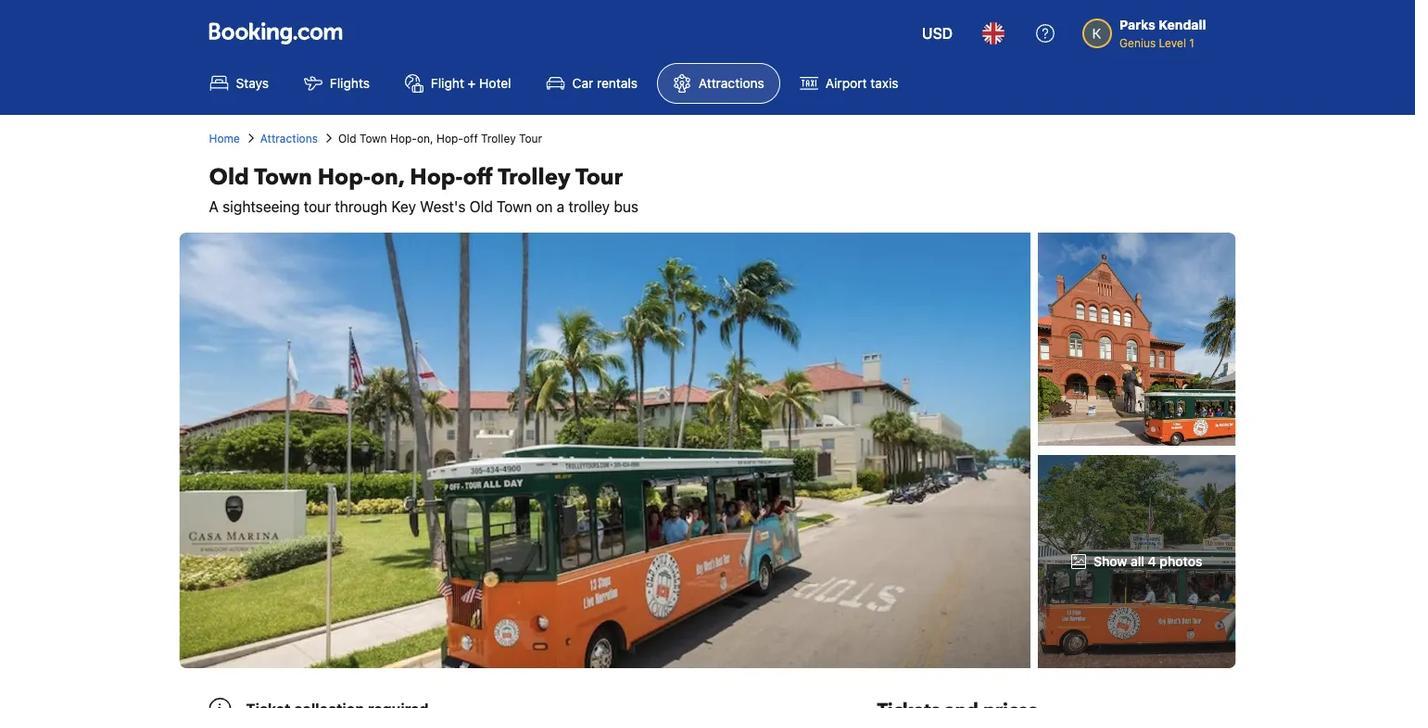 Task type: vqa. For each thing, say whether or not it's contained in the screenshot.
Old related to Old Town Hop-on, Hop-off Trolley Tour
yes



Task type: describe. For each thing, give the bounding box(es) containing it.
tour for old town hop-on, hop-off trolley tour a sightseeing tour through key west's old town on a trolley bus
[[576, 162, 623, 192]]

hop- down flight
[[437, 132, 463, 145]]

1 horizontal spatial attractions link
[[657, 63, 780, 104]]

old for old town hop-on, hop-off trolley tour
[[338, 132, 357, 145]]

off for old town hop-on, hop-off trolley tour
[[463, 132, 478, 145]]

trolley for old town hop-on, hop-off trolley tour a sightseeing tour through key west's old town on a trolley bus
[[498, 162, 571, 192]]

all
[[1131, 554, 1145, 569]]

through
[[335, 198, 388, 216]]

4
[[1148, 554, 1157, 569]]

car
[[572, 76, 593, 91]]

town for old town hop-on, hop-off trolley tour a sightseeing tour through key west's old town on a trolley bus
[[254, 162, 312, 192]]

stays link
[[194, 63, 285, 104]]

on, for old town hop-on, hop-off trolley tour
[[417, 132, 433, 145]]

stays
[[236, 76, 269, 91]]

old town hop-on, hop-off trolley tour a sightseeing tour through key west's old town on a trolley bus
[[209, 162, 639, 216]]

a
[[557, 198, 565, 216]]

parks
[[1120, 17, 1156, 32]]

key
[[391, 198, 416, 216]]

show
[[1094, 554, 1127, 569]]

tour
[[304, 198, 331, 216]]

car rentals
[[572, 76, 638, 91]]

old for old town hop-on, hop-off trolley tour a sightseeing tour through key west's old town on a trolley bus
[[209, 162, 249, 192]]

hotel
[[479, 76, 511, 91]]

hop- up west's
[[410, 162, 463, 192]]

bus
[[614, 198, 639, 216]]

home link
[[209, 130, 240, 146]]

airport taxis
[[826, 76, 899, 91]]

genius
[[1120, 36, 1156, 49]]

off for old town hop-on, hop-off trolley tour a sightseeing tour through key west's old town on a trolley bus
[[463, 162, 493, 192]]

booking.com image
[[209, 22, 343, 44]]

flight
[[431, 76, 464, 91]]

0 horizontal spatial attractions link
[[260, 130, 318, 146]]

airport taxis link
[[784, 63, 914, 104]]

sightseeing
[[223, 198, 300, 216]]

photos
[[1160, 554, 1203, 569]]

flight + hotel
[[431, 76, 511, 91]]

rentals
[[597, 76, 638, 91]]



Task type: locate. For each thing, give the bounding box(es) containing it.
on, for old town hop-on, hop-off trolley tour a sightseeing tour through key west's old town on a trolley bus
[[371, 162, 404, 192]]

off up west's
[[463, 162, 493, 192]]

kendall
[[1159, 17, 1206, 32]]

on, up key
[[371, 162, 404, 192]]

0 vertical spatial attractions link
[[657, 63, 780, 104]]

1 horizontal spatial town
[[360, 132, 387, 145]]

2 vertical spatial town
[[497, 198, 532, 216]]

hop- up through
[[318, 162, 371, 192]]

+
[[468, 76, 476, 91]]

car rentals link
[[531, 63, 653, 104]]

town up sightseeing
[[254, 162, 312, 192]]

town down the flights
[[360, 132, 387, 145]]

0 horizontal spatial town
[[254, 162, 312, 192]]

0 vertical spatial on,
[[417, 132, 433, 145]]

hop- up old town hop-on, hop-off trolley tour a sightseeing tour through key west's old town on a trolley bus
[[390, 132, 417, 145]]

1 vertical spatial trolley
[[498, 162, 571, 192]]

parks kendall genius level 1
[[1120, 17, 1206, 49]]

on,
[[417, 132, 433, 145], [371, 162, 404, 192]]

usd button
[[911, 11, 964, 56]]

home
[[209, 132, 240, 145]]

trolley
[[481, 132, 516, 145], [498, 162, 571, 192]]

trolley for old town hop-on, hop-off trolley tour
[[481, 132, 516, 145]]

trolley down hotel
[[481, 132, 516, 145]]

trolley inside old town hop-on, hop-off trolley tour a sightseeing tour through key west's old town on a trolley bus
[[498, 162, 571, 192]]

usd
[[922, 25, 953, 42]]

0 horizontal spatial old
[[209, 162, 249, 192]]

tour
[[519, 132, 542, 145], [576, 162, 623, 192]]

1 horizontal spatial tour
[[576, 162, 623, 192]]

town for old town hop-on, hop-off trolley tour
[[360, 132, 387, 145]]

trolley up on
[[498, 162, 571, 192]]

tour for old town hop-on, hop-off trolley tour
[[519, 132, 542, 145]]

0 vertical spatial trolley
[[481, 132, 516, 145]]

1
[[1190, 36, 1195, 49]]

trolley
[[569, 198, 610, 216]]

old town hop-on, hop-off trolley tour
[[338, 132, 542, 145]]

on
[[536, 198, 553, 216]]

1 vertical spatial attractions
[[260, 132, 318, 145]]

old down the flights
[[338, 132, 357, 145]]

flight + hotel link
[[389, 63, 527, 104]]

hop-
[[390, 132, 417, 145], [437, 132, 463, 145], [318, 162, 371, 192], [410, 162, 463, 192]]

on, inside old town hop-on, hop-off trolley tour a sightseeing tour through key west's old town on a trolley bus
[[371, 162, 404, 192]]

old up a
[[209, 162, 249, 192]]

taxis
[[871, 76, 899, 91]]

off
[[463, 132, 478, 145], [463, 162, 493, 192]]

old right west's
[[470, 198, 493, 216]]

town
[[360, 132, 387, 145], [254, 162, 312, 192], [497, 198, 532, 216]]

1 vertical spatial tour
[[576, 162, 623, 192]]

tour up on
[[519, 132, 542, 145]]

0 vertical spatial off
[[463, 132, 478, 145]]

1 horizontal spatial old
[[338, 132, 357, 145]]

show all 4 photos
[[1094, 554, 1203, 569]]

on, up old town hop-on, hop-off trolley tour a sightseeing tour through key west's old town on a trolley bus
[[417, 132, 433, 145]]

1 off from the top
[[463, 132, 478, 145]]

old
[[338, 132, 357, 145], [209, 162, 249, 192], [470, 198, 493, 216]]

0 vertical spatial town
[[360, 132, 387, 145]]

1 vertical spatial attractions link
[[260, 130, 318, 146]]

0 horizontal spatial tour
[[519, 132, 542, 145]]

2 horizontal spatial old
[[470, 198, 493, 216]]

tour inside old town hop-on, hop-off trolley tour a sightseeing tour through key west's old town on a trolley bus
[[576, 162, 623, 192]]

2 off from the top
[[463, 162, 493, 192]]

off inside old town hop-on, hop-off trolley tour a sightseeing tour through key west's old town on a trolley bus
[[463, 162, 493, 192]]

1 vertical spatial town
[[254, 162, 312, 192]]

1 horizontal spatial attractions
[[699, 76, 765, 91]]

west's
[[420, 198, 466, 216]]

off down 'flight + hotel'
[[463, 132, 478, 145]]

attractions
[[699, 76, 765, 91], [260, 132, 318, 145]]

attractions link
[[657, 63, 780, 104], [260, 130, 318, 146]]

flights link
[[288, 63, 386, 104]]

0 horizontal spatial attractions
[[260, 132, 318, 145]]

tour up "trolley"
[[576, 162, 623, 192]]

your account menu parks kendall genius level 1 element
[[1083, 8, 1214, 51]]

level
[[1159, 36, 1186, 49]]

0 vertical spatial attractions
[[699, 76, 765, 91]]

1 vertical spatial off
[[463, 162, 493, 192]]

2 vertical spatial old
[[470, 198, 493, 216]]

0 vertical spatial old
[[338, 132, 357, 145]]

0 horizontal spatial on,
[[371, 162, 404, 192]]

flights
[[330, 76, 370, 91]]

1 horizontal spatial on,
[[417, 132, 433, 145]]

2 horizontal spatial town
[[497, 198, 532, 216]]

town left on
[[497, 198, 532, 216]]

0 vertical spatial tour
[[519, 132, 542, 145]]

1 vertical spatial on,
[[371, 162, 404, 192]]

1 vertical spatial old
[[209, 162, 249, 192]]

airport
[[826, 76, 867, 91]]

a
[[209, 198, 219, 216]]



